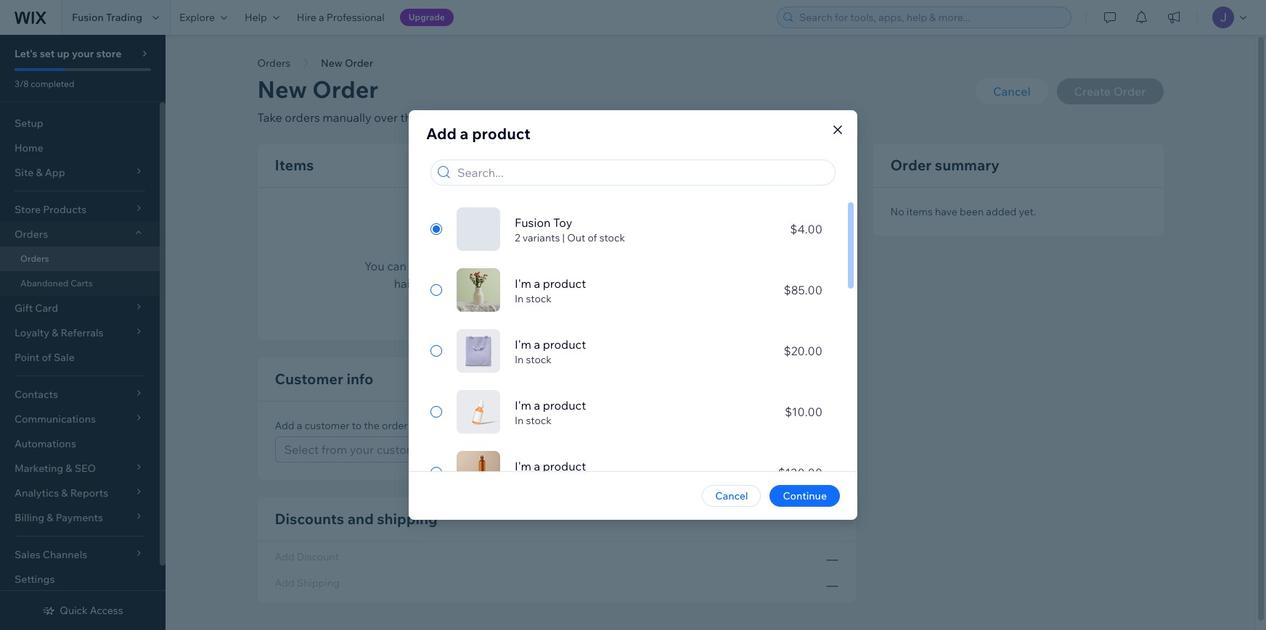 Task type: describe. For each thing, give the bounding box(es) containing it.
help button
[[236, 0, 288, 35]]

hire
[[297, 11, 316, 24]]

|
[[562, 232, 565, 245]]

i'm a product in stock for $20.00
[[515, 338, 586, 367]]

1 vertical spatial and
[[348, 510, 374, 529]]

automations
[[15, 438, 76, 451]]

order summary
[[890, 156, 1000, 174]]

1 vertical spatial with
[[507, 277, 530, 291]]

point
[[15, 351, 39, 364]]

can
[[387, 259, 406, 274]]

Search for tools, apps, help & more... field
[[795, 7, 1066, 28]]

bottle
[[614, 277, 646, 291]]

the inside "new order take orders manually over the phone or in person. learn more"
[[400, 110, 418, 125]]

settings
[[15, 574, 55, 587]]

home
[[15, 142, 43, 155]]

0 vertical spatial with
[[494, 259, 517, 274]]

out
[[567, 232, 585, 245]]

continue button
[[770, 486, 840, 507]]

2 vertical spatial order
[[382, 420, 408, 433]]

add for add items to the order you can create an order with multiple items or add custom items (e.g., a haircut appointment with a $10 tip and a bottle of shampoo).
[[494, 237, 517, 252]]

Select from your customer list or add a new one field
[[280, 438, 817, 462]]

let's set up your store
[[15, 47, 122, 60]]

fusion trading
[[72, 11, 142, 24]]

settings link
[[0, 568, 160, 592]]

items up tip
[[566, 259, 596, 274]]

cancel for top 'cancel' button
[[993, 84, 1031, 99]]

more
[[566, 110, 594, 125]]

multiple
[[519, 259, 564, 274]]

4 i'm from the top
[[515, 460, 531, 474]]

you
[[364, 259, 385, 274]]

orders button
[[250, 52, 298, 74]]

add item
[[768, 159, 812, 172]]

of inside fusion toy 2 variants | out of stock
[[588, 232, 597, 245]]

orders
[[285, 110, 320, 125]]

access
[[90, 605, 123, 618]]

add for add a product
[[426, 124, 457, 143]]

point of sale link
[[0, 346, 160, 370]]

the inside add items to the order you can create an order with multiple items or add custom items (e.g., a haircut appointment with a $10 tip and a bottle of shampoo).
[[567, 237, 586, 252]]

learn more link
[[532, 109, 594, 126]]

home link
[[0, 136, 160, 160]]

tip
[[564, 277, 579, 291]]

setup
[[15, 117, 43, 130]]

$10
[[542, 277, 562, 291]]

quick access button
[[42, 605, 123, 618]]

no
[[890, 205, 904, 219]]

fusion toy 2 variants | out of stock
[[515, 216, 625, 245]]

1 item from the left
[[689, 159, 711, 172]]

abandoned carts
[[20, 278, 93, 289]]

orders for orders link
[[20, 253, 49, 264]]

continue
[[783, 490, 827, 503]]

$4.00
[[790, 222, 823, 237]]

add items to the order you can create an order with multiple items or add custom items (e.g., a haircut appointment with a $10 tip and a bottle of shampoo).
[[364, 237, 748, 291]]

abandoned
[[20, 278, 69, 289]]

quick access
[[60, 605, 123, 618]]

3/8 completed
[[15, 78, 74, 89]]

learn
[[532, 110, 563, 125]]

set
[[40, 47, 55, 60]]

i'm for $20.00
[[515, 338, 531, 352]]

add custom item button
[[614, 155, 724, 176]]

discounts
[[275, 510, 344, 529]]

orders for orders button
[[257, 57, 290, 70]]

store
[[96, 47, 122, 60]]

i'm a product
[[515, 460, 586, 474]]

custom
[[636, 259, 677, 274]]

help
[[245, 11, 267, 24]]

been
[[960, 205, 984, 219]]

add
[[613, 259, 634, 274]]

hire a professional
[[297, 11, 385, 24]]

setup link
[[0, 111, 160, 136]]

no items have been added yet.
[[890, 205, 1036, 219]]

phone
[[421, 110, 456, 125]]

shipping
[[377, 510, 438, 529]]

add custom item
[[627, 159, 711, 172]]

new for new order
[[321, 57, 343, 70]]

sale
[[54, 351, 75, 364]]

explore
[[179, 11, 215, 24]]

new order take orders manually over the phone or in person. learn more
[[257, 75, 594, 125]]

custom
[[650, 159, 687, 172]]

new order
[[321, 57, 373, 70]]

add for add custom item
[[627, 159, 647, 172]]

up
[[57, 47, 70, 60]]

appointment
[[434, 277, 505, 291]]

abandoned carts link
[[0, 272, 160, 296]]

3/8
[[15, 78, 29, 89]]

stock for $85.00
[[526, 293, 552, 306]]

yet.
[[1019, 205, 1036, 219]]

person.
[[485, 110, 525, 125]]

summary
[[935, 156, 1000, 174]]

of inside sidebar element
[[42, 351, 51, 364]]

quick
[[60, 605, 88, 618]]

cancel for the bottommost 'cancel' button
[[715, 490, 748, 503]]

discounts and shipping
[[275, 510, 438, 529]]

add item button
[[742, 155, 838, 176]]

in for $10.00
[[515, 415, 524, 428]]

add a customer to the order
[[275, 420, 408, 433]]



Task type: locate. For each thing, give the bounding box(es) containing it.
$20.00
[[784, 344, 823, 359]]

1 in from the top
[[515, 293, 524, 306]]

your
[[72, 47, 94, 60]]

upgrade
[[408, 12, 445, 23]]

upgrade button
[[400, 9, 454, 26]]

items up multiple
[[520, 237, 551, 252]]

order inside "new order take orders manually over the phone or in person. learn more"
[[312, 75, 378, 104]]

2 — from the top
[[827, 579, 838, 593]]

an
[[446, 259, 459, 274]]

1 horizontal spatial the
[[400, 110, 418, 125]]

1 horizontal spatial fusion
[[515, 216, 551, 230]]

added
[[986, 205, 1017, 219]]

0 vertical spatial cancel button
[[976, 78, 1048, 105]]

or
[[458, 110, 470, 125], [599, 259, 610, 274]]

0 vertical spatial to
[[553, 237, 565, 252]]

fusion
[[72, 11, 104, 24], [515, 216, 551, 230]]

order up 'no'
[[890, 156, 932, 174]]

0 vertical spatial new
[[321, 57, 343, 70]]

0 vertical spatial or
[[458, 110, 470, 125]]

the
[[400, 110, 418, 125], [567, 237, 586, 252], [364, 420, 380, 433]]

orders inside button
[[257, 57, 290, 70]]

of left sale
[[42, 351, 51, 364]]

(e.g.,
[[712, 259, 738, 274]]

orders button
[[0, 222, 160, 247]]

i'm a product in stock for $10.00
[[515, 399, 586, 428]]

add for add a customer to the order
[[275, 420, 294, 433]]

with down 2
[[494, 259, 517, 274]]

order
[[588, 237, 619, 252], [462, 259, 491, 274], [382, 420, 408, 433]]

toy
[[553, 216, 572, 230]]

0 horizontal spatial item
[[689, 159, 711, 172]]

0 horizontal spatial new
[[257, 75, 307, 104]]

over
[[374, 110, 398, 125]]

fusion up variants in the left top of the page
[[515, 216, 551, 230]]

cancel
[[993, 84, 1031, 99], [715, 490, 748, 503]]

2 vertical spatial the
[[364, 420, 380, 433]]

add
[[426, 124, 457, 143], [627, 159, 647, 172], [768, 159, 788, 172], [494, 237, 517, 252], [275, 420, 294, 433]]

Search... field
[[453, 160, 831, 185]]

2 vertical spatial in
[[515, 415, 524, 428]]

2 vertical spatial of
[[42, 351, 51, 364]]

new inside button
[[321, 57, 343, 70]]

the right |
[[567, 237, 586, 252]]

order down new order button
[[312, 75, 378, 104]]

1 horizontal spatial to
[[553, 237, 565, 252]]

cancel button
[[976, 78, 1048, 105], [702, 486, 761, 507]]

1 horizontal spatial cancel button
[[976, 78, 1048, 105]]

a
[[319, 11, 324, 24], [460, 124, 469, 143], [533, 277, 539, 291], [605, 277, 611, 291], [534, 277, 540, 291], [534, 338, 540, 352], [534, 399, 540, 413], [297, 420, 302, 433], [534, 460, 540, 474]]

manually
[[323, 110, 371, 125]]

$85.00
[[784, 283, 823, 298]]

1 horizontal spatial or
[[599, 259, 610, 274]]

hire a professional link
[[288, 0, 393, 35]]

in for $85.00
[[515, 293, 524, 306]]

0 horizontal spatial of
[[42, 351, 51, 364]]

0 vertical spatial order
[[588, 237, 619, 252]]

fusion for toy
[[515, 216, 551, 230]]

new for new order take orders manually over the phone or in person. learn more
[[257, 75, 307, 104]]

customer info
[[275, 370, 373, 388]]

0 vertical spatial of
[[588, 232, 597, 245]]

2 vertical spatial orders
[[20, 253, 49, 264]]

—
[[827, 552, 838, 567], [827, 579, 838, 593]]

0 vertical spatial —
[[827, 552, 838, 567]]

order right out on the left of page
[[588, 237, 619, 252]]

1 i'm a product in stock from the top
[[515, 277, 586, 306]]

of right out on the left of page
[[588, 232, 597, 245]]

3 i'm from the top
[[515, 399, 531, 413]]

to left out on the left of page
[[553, 237, 565, 252]]

orders
[[257, 57, 290, 70], [15, 228, 48, 241], [20, 253, 49, 264]]

1 vertical spatial new
[[257, 75, 307, 104]]

and left shipping
[[348, 510, 374, 529]]

orders inside dropdown button
[[15, 228, 48, 241]]

0 vertical spatial and
[[582, 277, 602, 291]]

1 vertical spatial cancel
[[715, 490, 748, 503]]

0 vertical spatial orders
[[257, 57, 290, 70]]

2 i'm from the top
[[515, 338, 531, 352]]

0 horizontal spatial cancel button
[[702, 486, 761, 507]]

0 vertical spatial in
[[515, 293, 524, 306]]

stock inside fusion toy 2 variants | out of stock
[[599, 232, 625, 245]]

1 vertical spatial of
[[648, 277, 659, 291]]

0 vertical spatial cancel
[[993, 84, 1031, 99]]

2 vertical spatial order
[[890, 156, 932, 174]]

i'm a product in stock down multiple
[[515, 277, 586, 306]]

product for $10.00
[[543, 399, 586, 413]]

i'm for $85.00
[[515, 277, 531, 291]]

product for $20.00
[[543, 338, 586, 352]]

stock for $20.00
[[526, 354, 552, 367]]

i'm a product in stock
[[515, 277, 586, 306], [515, 338, 586, 367], [515, 399, 586, 428]]

item right custom
[[689, 159, 711, 172]]

or left in
[[458, 110, 470, 125]]

to
[[553, 237, 565, 252], [352, 420, 362, 433]]

3 i'm a product in stock from the top
[[515, 399, 586, 428]]

0 horizontal spatial order
[[382, 420, 408, 433]]

order
[[345, 57, 373, 70], [312, 75, 378, 104], [890, 156, 932, 174]]

items
[[275, 156, 314, 174]]

2 horizontal spatial order
[[588, 237, 619, 252]]

add inside add items to the order you can create an order with multiple items or add custom items (e.g., a haircut appointment with a $10 tip and a bottle of shampoo).
[[494, 237, 517, 252]]

the right customer in the left bottom of the page
[[364, 420, 380, 433]]

1 vertical spatial orders
[[15, 228, 48, 241]]

add for add item
[[768, 159, 788, 172]]

2 i'm a product in stock from the top
[[515, 338, 586, 367]]

1 vertical spatial or
[[599, 259, 610, 274]]

of inside add items to the order you can create an order with multiple items or add custom items (e.g., a haircut appointment with a $10 tip and a bottle of shampoo).
[[648, 277, 659, 291]]

carts
[[71, 278, 93, 289]]

0 horizontal spatial to
[[352, 420, 362, 433]]

new down hire a professional
[[321, 57, 343, 70]]

1 vertical spatial order
[[312, 75, 378, 104]]

i'm a product in stock up select from your customer list or add a new one field
[[515, 399, 586, 428]]

fusion inside fusion toy 2 variants | out of stock
[[515, 216, 551, 230]]

customer
[[275, 370, 343, 388]]

1 vertical spatial i'm a product in stock
[[515, 338, 586, 367]]

1 horizontal spatial order
[[462, 259, 491, 274]]

with down multiple
[[507, 277, 530, 291]]

i'm a product in stock down $10
[[515, 338, 586, 367]]

i'm
[[515, 277, 531, 291], [515, 338, 531, 352], [515, 399, 531, 413], [515, 460, 531, 474]]

3 in from the top
[[515, 415, 524, 428]]

i'm a product in stock for $85.00
[[515, 277, 586, 306]]

1 vertical spatial —
[[827, 579, 838, 593]]

order down "professional"
[[345, 57, 373, 70]]

customer
[[305, 420, 350, 433]]

$130.00
[[778, 466, 823, 481]]

fusion left trading at the top left of page
[[72, 11, 104, 24]]

order for new order
[[345, 57, 373, 70]]

new down orders button
[[257, 75, 307, 104]]

1 horizontal spatial new
[[321, 57, 343, 70]]

0 vertical spatial i'm a product in stock
[[515, 277, 586, 306]]

i'm for $10.00
[[515, 399, 531, 413]]

order inside button
[[345, 57, 373, 70]]

stock for $10.00
[[526, 415, 552, 428]]

orders for orders dropdown button
[[15, 228, 48, 241]]

1 vertical spatial to
[[352, 420, 362, 433]]

1 — from the top
[[827, 552, 838, 567]]

1 vertical spatial the
[[567, 237, 586, 252]]

1 vertical spatial in
[[515, 354, 524, 367]]

1 horizontal spatial and
[[582, 277, 602, 291]]

items right 'no'
[[907, 205, 933, 219]]

order for new order take orders manually over the phone or in person. learn more
[[312, 75, 378, 104]]

add a product
[[426, 124, 531, 143]]

1 i'm from the top
[[515, 277, 531, 291]]

create
[[409, 259, 443, 274]]

the right over
[[400, 110, 418, 125]]

0 horizontal spatial and
[[348, 510, 374, 529]]

0 horizontal spatial fusion
[[72, 11, 104, 24]]

with
[[494, 259, 517, 274], [507, 277, 530, 291]]

sidebar element
[[0, 35, 166, 631]]

order up appointment
[[462, 259, 491, 274]]

in for $20.00
[[515, 354, 524, 367]]

1 vertical spatial order
[[462, 259, 491, 274]]

product
[[472, 124, 531, 143], [543, 277, 586, 291], [543, 338, 586, 352], [543, 399, 586, 413], [543, 460, 586, 474]]

0 horizontal spatial cancel
[[715, 490, 748, 503]]

0 vertical spatial order
[[345, 57, 373, 70]]

item up $4.00
[[790, 159, 812, 172]]

0 vertical spatial fusion
[[72, 11, 104, 24]]

new order button
[[314, 52, 380, 74]]

automations link
[[0, 432, 160, 457]]

info
[[347, 370, 373, 388]]

order right customer in the left bottom of the page
[[382, 420, 408, 433]]

variants
[[523, 232, 560, 245]]

1 vertical spatial fusion
[[515, 216, 551, 230]]

haircut
[[394, 277, 432, 291]]

items up shampoo).
[[679, 259, 709, 274]]

2
[[515, 232, 520, 245]]

1 vertical spatial cancel button
[[702, 486, 761, 507]]

1 horizontal spatial cancel
[[993, 84, 1031, 99]]

2 vertical spatial i'm a product in stock
[[515, 399, 586, 428]]

new
[[321, 57, 343, 70], [257, 75, 307, 104]]

or left add
[[599, 259, 610, 274]]

product for $85.00
[[543, 277, 586, 291]]

2 item from the left
[[790, 159, 812, 172]]

or inside "new order take orders manually over the phone or in person. learn more"
[[458, 110, 470, 125]]

trading
[[106, 11, 142, 24]]

and right tip
[[582, 277, 602, 291]]

0 horizontal spatial or
[[458, 110, 470, 125]]

2 horizontal spatial of
[[648, 277, 659, 291]]

2 horizontal spatial the
[[567, 237, 586, 252]]

shampoo).
[[662, 277, 719, 291]]

have
[[935, 205, 957, 219]]

new inside "new order take orders manually over the phone or in person. learn more"
[[257, 75, 307, 104]]

to inside add items to the order you can create an order with multiple items or add custom items (e.g., a haircut appointment with a $10 tip and a bottle of shampoo).
[[553, 237, 565, 252]]

of down custom
[[648, 277, 659, 291]]

point of sale
[[15, 351, 75, 364]]

items
[[907, 205, 933, 219], [520, 237, 551, 252], [566, 259, 596, 274], [679, 259, 709, 274]]

$10.00
[[785, 405, 823, 420]]

in
[[472, 110, 482, 125]]

of
[[588, 232, 597, 245], [648, 277, 659, 291], [42, 351, 51, 364]]

let's
[[15, 47, 37, 60]]

2 in from the top
[[515, 354, 524, 367]]

or inside add items to the order you can create an order with multiple items or add custom items (e.g., a haircut appointment with a $10 tip and a bottle of shampoo).
[[599, 259, 610, 274]]

fusion for trading
[[72, 11, 104, 24]]

and inside add items to the order you can create an order with multiple items or add custom items (e.g., a haircut appointment with a $10 tip and a bottle of shampoo).
[[582, 277, 602, 291]]

0 vertical spatial the
[[400, 110, 418, 125]]

to right customer in the left bottom of the page
[[352, 420, 362, 433]]

0 horizontal spatial the
[[364, 420, 380, 433]]

orders link
[[0, 247, 160, 272]]

1 horizontal spatial item
[[790, 159, 812, 172]]

1 horizontal spatial of
[[588, 232, 597, 245]]



Task type: vqa. For each thing, say whether or not it's contained in the screenshot.


